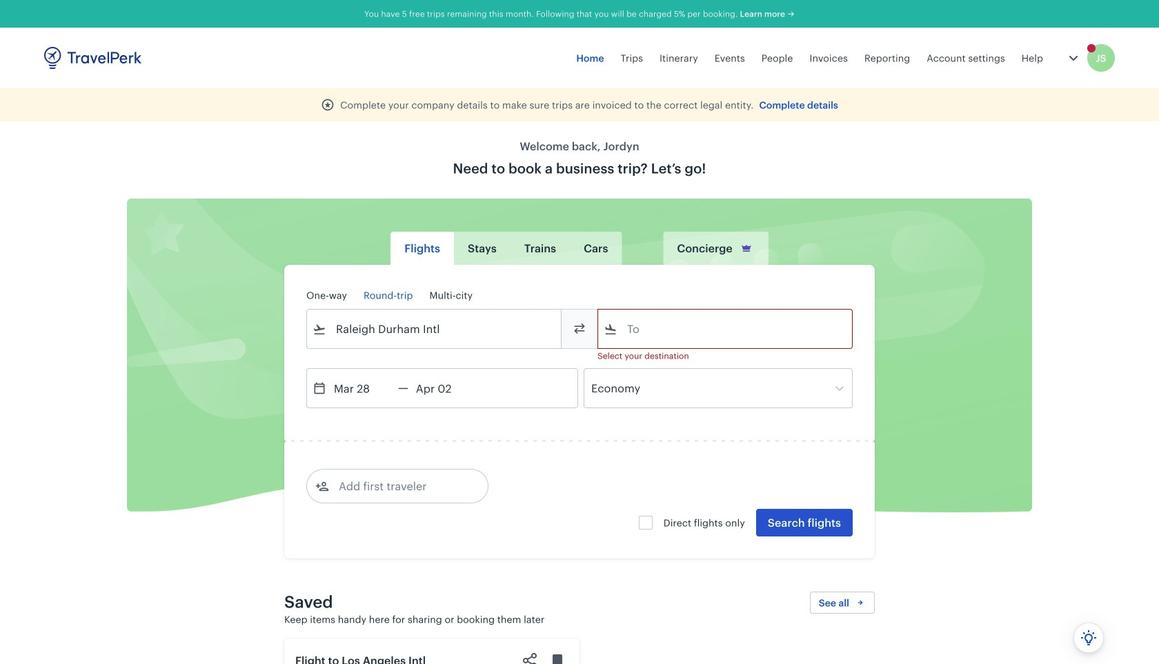 Task type: locate. For each thing, give the bounding box(es) containing it.
Add first traveler search field
[[329, 475, 473, 497]]

Depart text field
[[326, 369, 398, 408]]



Task type: vqa. For each thing, say whether or not it's contained in the screenshot.
Move backward to switch to the previous month. icon
no



Task type: describe. For each thing, give the bounding box(es) containing it.
Return text field
[[408, 369, 480, 408]]

From search field
[[326, 318, 543, 340]]

To search field
[[617, 318, 834, 340]]



